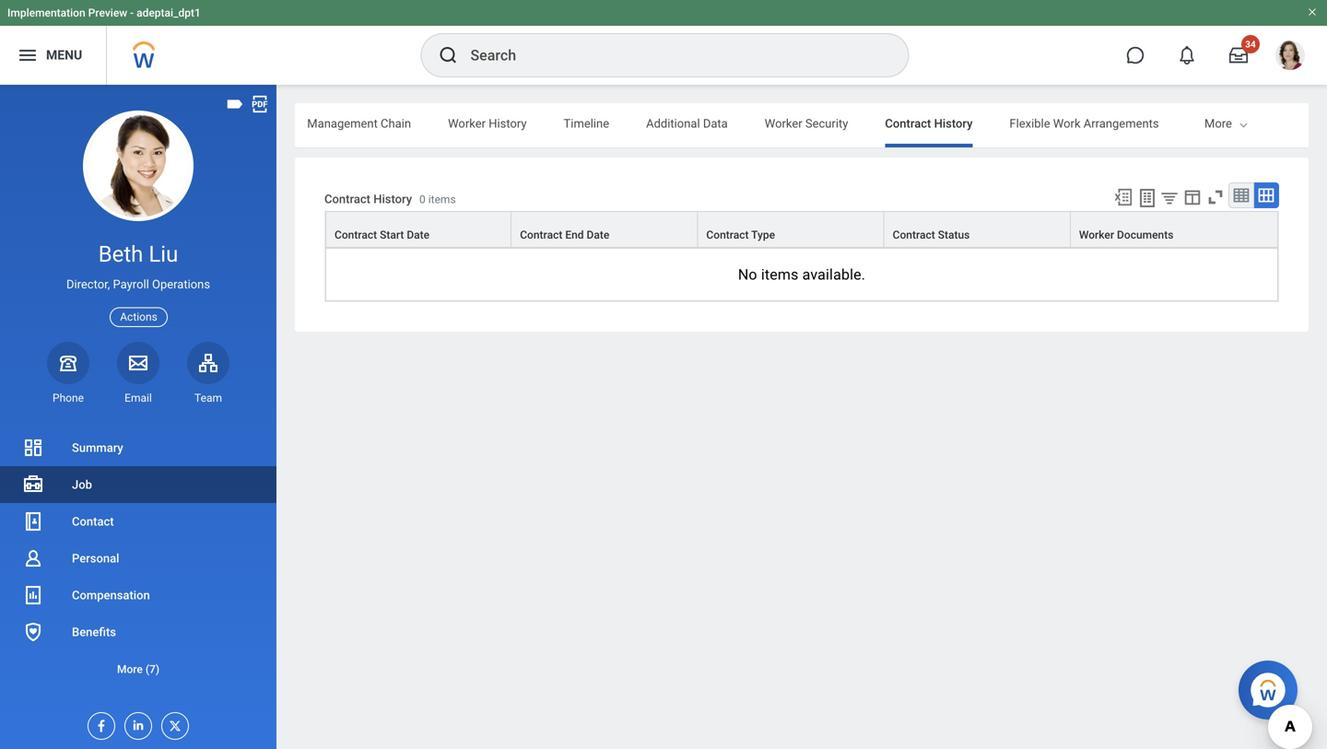 Task type: describe. For each thing, give the bounding box(es) containing it.
payroll
[[113, 278, 149, 291]]

menu
[[46, 48, 82, 63]]

date for contract end date
[[587, 229, 609, 242]]

liu
[[149, 241, 178, 267]]

management chain
[[307, 117, 411, 130]]

personal link
[[0, 540, 276, 577]]

search image
[[437, 44, 459, 66]]

contract for contract start date
[[335, 229, 377, 242]]

more (7) button
[[0, 651, 276, 688]]

34
[[1245, 39, 1256, 50]]

worker for worker documents
[[1079, 229, 1114, 242]]

x image
[[162, 713, 182, 734]]

chain
[[381, 117, 411, 130]]

additional data
[[646, 117, 728, 130]]

director,
[[66, 278, 110, 291]]

summary link
[[0, 429, 276, 466]]

personal
[[72, 552, 119, 565]]

contract for contract history
[[885, 117, 931, 130]]

available.
[[802, 266, 866, 283]]

-
[[130, 6, 134, 19]]

history for contract history
[[934, 117, 973, 130]]

phone image
[[55, 352, 81, 374]]

contract status button
[[884, 212, 1070, 247]]

no items available.
[[738, 266, 866, 283]]

contract for contract history 0 items
[[324, 192, 370, 206]]

contract for contract type
[[706, 229, 749, 242]]

team beth liu element
[[187, 391, 229, 405]]

1 horizontal spatial items
[[761, 266, 799, 283]]

contract type button
[[698, 212, 883, 247]]

work
[[1053, 117, 1081, 130]]

export to worksheets image
[[1136, 187, 1158, 209]]

close environment banner image
[[1307, 6, 1318, 18]]

contact
[[72, 515, 114, 529]]

more (7)
[[117, 663, 159, 676]]

contact link
[[0, 503, 276, 540]]

operations
[[152, 278, 210, 291]]

worker documents
[[1079, 229, 1174, 242]]

documents
[[1117, 229, 1174, 242]]

phone
[[53, 392, 84, 404]]

phone beth liu element
[[47, 391, 89, 405]]

notifications large image
[[1178, 46, 1196, 65]]

tab list containing management chain
[[0, 103, 1159, 147]]

menu button
[[0, 26, 106, 85]]

data
[[703, 117, 728, 130]]

job link
[[0, 466, 276, 503]]

security
[[805, 117, 848, 130]]

benefits
[[72, 625, 116, 639]]

contract for contract end date
[[520, 229, 563, 242]]

export to excel image
[[1113, 187, 1134, 207]]

history for worker history
[[489, 117, 527, 130]]

mail image
[[127, 352, 149, 374]]

worker for worker security
[[765, 117, 802, 130]]

flexible work arrangements
[[1010, 117, 1159, 130]]

compensation
[[72, 588, 150, 602]]

team link
[[187, 342, 229, 405]]

view printable version (pdf) image
[[250, 94, 270, 114]]

navigation pane region
[[0, 85, 276, 749]]

profile logan mcneil image
[[1276, 41, 1305, 74]]

preview
[[88, 6, 127, 19]]

compensation image
[[22, 584, 44, 606]]

implementation
[[7, 6, 85, 19]]

table image
[[1232, 186, 1251, 205]]

implementation preview -   adeptai_dpt1
[[7, 6, 201, 19]]



Task type: locate. For each thing, give the bounding box(es) containing it.
0 vertical spatial more
[[1205, 117, 1232, 130]]

contract type
[[706, 229, 775, 242]]

2 date from the left
[[587, 229, 609, 242]]

contract inside contract start date popup button
[[335, 229, 377, 242]]

tag image
[[225, 94, 245, 114]]

benefits link
[[0, 614, 276, 651]]

items right no
[[761, 266, 799, 283]]

director, payroll operations
[[66, 278, 210, 291]]

worker security
[[765, 117, 848, 130]]

contract history
[[885, 117, 973, 130]]

contact image
[[22, 511, 44, 533]]

0 vertical spatial items
[[428, 193, 456, 206]]

menu banner
[[0, 0, 1327, 85]]

contract start date button
[[326, 212, 511, 247]]

more left (7)
[[117, 663, 143, 676]]

list containing summary
[[0, 429, 276, 688]]

toolbar
[[1105, 182, 1279, 211]]

actions
[[120, 311, 157, 324]]

worker documents button
[[1071, 212, 1277, 247]]

1 horizontal spatial history
[[489, 117, 527, 130]]

click to view/edit grid preferences image
[[1182, 187, 1203, 207]]

actions button
[[110, 307, 168, 327]]

contract end date button
[[512, 212, 697, 247]]

more inside dropdown button
[[117, 663, 143, 676]]

date right start
[[407, 229, 430, 242]]

contract start date
[[335, 229, 430, 242]]

more for more (7)
[[117, 663, 143, 676]]

1 horizontal spatial worker
[[765, 117, 802, 130]]

flexible
[[1010, 117, 1050, 130]]

date for contract start date
[[407, 229, 430, 242]]

additional
[[646, 117, 700, 130]]

1 date from the left
[[407, 229, 430, 242]]

34 button
[[1218, 35, 1260, 76]]

adeptai_dpt1
[[136, 6, 201, 19]]

email
[[125, 392, 152, 404]]

list
[[0, 429, 276, 688]]

job
[[72, 478, 92, 492]]

worker for worker history
[[448, 117, 486, 130]]

personal image
[[22, 547, 44, 570]]

items
[[428, 193, 456, 206], [761, 266, 799, 283]]

contract inside contract status popup button
[[893, 229, 935, 242]]

timeline
[[564, 117, 609, 130]]

2 horizontal spatial history
[[934, 117, 973, 130]]

1 horizontal spatial date
[[587, 229, 609, 242]]

contract inside contract end date popup button
[[520, 229, 563, 242]]

management
[[307, 117, 378, 130]]

phone button
[[47, 342, 89, 405]]

email beth liu element
[[117, 391, 159, 405]]

items inside contract history 0 items
[[428, 193, 456, 206]]

arrangements
[[1084, 117, 1159, 130]]

contract left end
[[520, 229, 563, 242]]

fullscreen image
[[1205, 187, 1226, 207]]

contract status
[[893, 229, 970, 242]]

job image
[[22, 474, 44, 496]]

beth
[[98, 241, 143, 267]]

status
[[938, 229, 970, 242]]

history left 0
[[373, 192, 412, 206]]

Search Workday  search field
[[470, 35, 870, 76]]

start
[[380, 229, 404, 242]]

type
[[751, 229, 775, 242]]

contract right security
[[885, 117, 931, 130]]

0 horizontal spatial more
[[117, 663, 143, 676]]

0 horizontal spatial worker
[[448, 117, 486, 130]]

end
[[565, 229, 584, 242]]

contract
[[885, 117, 931, 130], [324, 192, 370, 206], [335, 229, 377, 242], [520, 229, 563, 242], [706, 229, 749, 242], [893, 229, 935, 242]]

history left "flexible"
[[934, 117, 973, 130]]

justify image
[[17, 44, 39, 66]]

contract left type on the right of page
[[706, 229, 749, 242]]

view team image
[[197, 352, 219, 374]]

(7)
[[145, 663, 159, 676]]

summary
[[72, 441, 123, 455]]

date
[[407, 229, 430, 242], [587, 229, 609, 242]]

contract left 'status'
[[893, 229, 935, 242]]

date right end
[[587, 229, 609, 242]]

no
[[738, 266, 757, 283]]

contract up 'contract start date'
[[324, 192, 370, 206]]

row containing contract start date
[[325, 211, 1278, 248]]

expand table image
[[1257, 186, 1276, 205]]

history for contract history 0 items
[[373, 192, 412, 206]]

row
[[325, 211, 1278, 248]]

contract for contract status
[[893, 229, 935, 242]]

select to filter grid data image
[[1159, 188, 1180, 207]]

team
[[194, 392, 222, 404]]

worker
[[448, 117, 486, 130], [765, 117, 802, 130], [1079, 229, 1114, 242]]

email button
[[117, 342, 159, 405]]

more down inbox large image
[[1205, 117, 1232, 130]]

inbox large image
[[1229, 46, 1248, 65]]

items right 0
[[428, 193, 456, 206]]

more (7) button
[[0, 659, 276, 681]]

compensation link
[[0, 577, 276, 614]]

1 horizontal spatial more
[[1205, 117, 1232, 130]]

worker left security
[[765, 117, 802, 130]]

history left timeline
[[489, 117, 527, 130]]

contract inside tab list
[[885, 117, 931, 130]]

facebook image
[[88, 713, 109, 734]]

0 horizontal spatial items
[[428, 193, 456, 206]]

worker inside popup button
[[1079, 229, 1114, 242]]

1 vertical spatial more
[[117, 663, 143, 676]]

more for more
[[1205, 117, 1232, 130]]

worker down the export to excel image
[[1079, 229, 1114, 242]]

contract history 0 items
[[324, 192, 456, 206]]

benefits image
[[22, 621, 44, 643]]

beth liu
[[98, 241, 178, 267]]

contract inside contract type popup button
[[706, 229, 749, 242]]

summary image
[[22, 437, 44, 459]]

worker down search image at top left
[[448, 117, 486, 130]]

contract left start
[[335, 229, 377, 242]]

more
[[1205, 117, 1232, 130], [117, 663, 143, 676]]

0 horizontal spatial date
[[407, 229, 430, 242]]

worker history
[[448, 117, 527, 130]]

0 horizontal spatial history
[[373, 192, 412, 206]]

linkedin image
[[125, 713, 146, 733]]

tab list
[[0, 103, 1159, 147]]

0
[[419, 193, 426, 206]]

contract end date
[[520, 229, 609, 242]]

history
[[489, 117, 527, 130], [934, 117, 973, 130], [373, 192, 412, 206]]

2 horizontal spatial worker
[[1079, 229, 1114, 242]]

1 vertical spatial items
[[761, 266, 799, 283]]



Task type: vqa. For each thing, say whether or not it's contained in the screenshot.
Role for primary job has access to all positions at the right top of page
no



